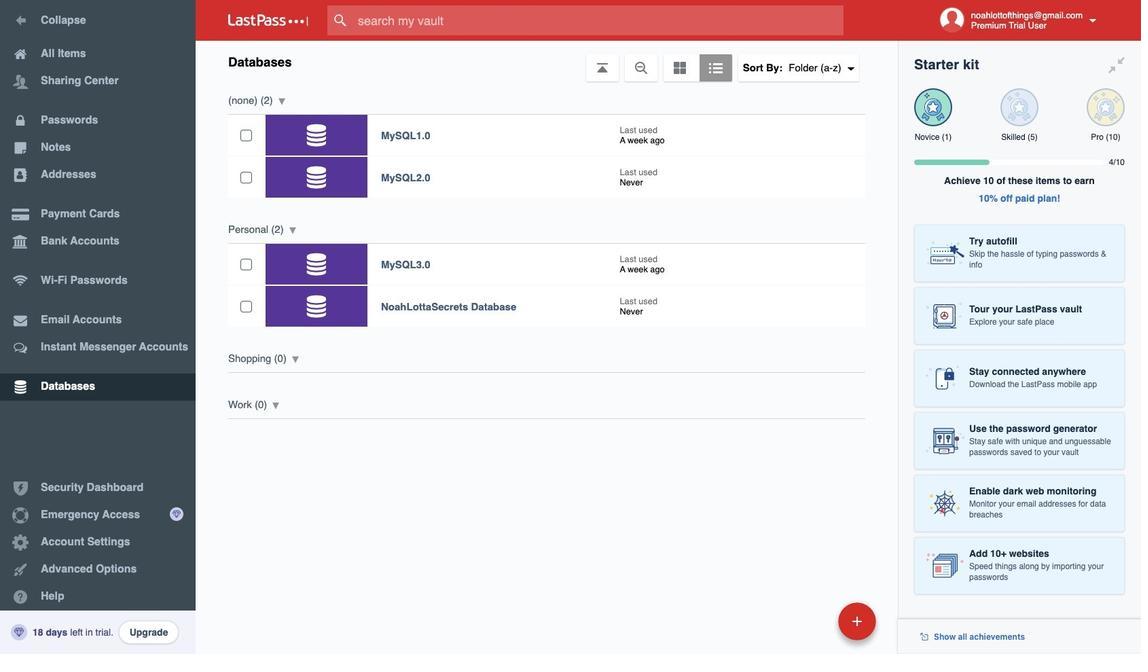 Task type: describe. For each thing, give the bounding box(es) containing it.
new item element
[[745, 602, 881, 641]]



Task type: vqa. For each thing, say whether or not it's contained in the screenshot.
Main navigation navigation
yes



Task type: locate. For each thing, give the bounding box(es) containing it.
Search search field
[[327, 5, 870, 35]]

vault options navigation
[[196, 41, 898, 82]]

lastpass image
[[228, 14, 308, 26]]

main navigation navigation
[[0, 0, 196, 654]]

new item navigation
[[745, 598, 884, 654]]

search my vault text field
[[327, 5, 870, 35]]



